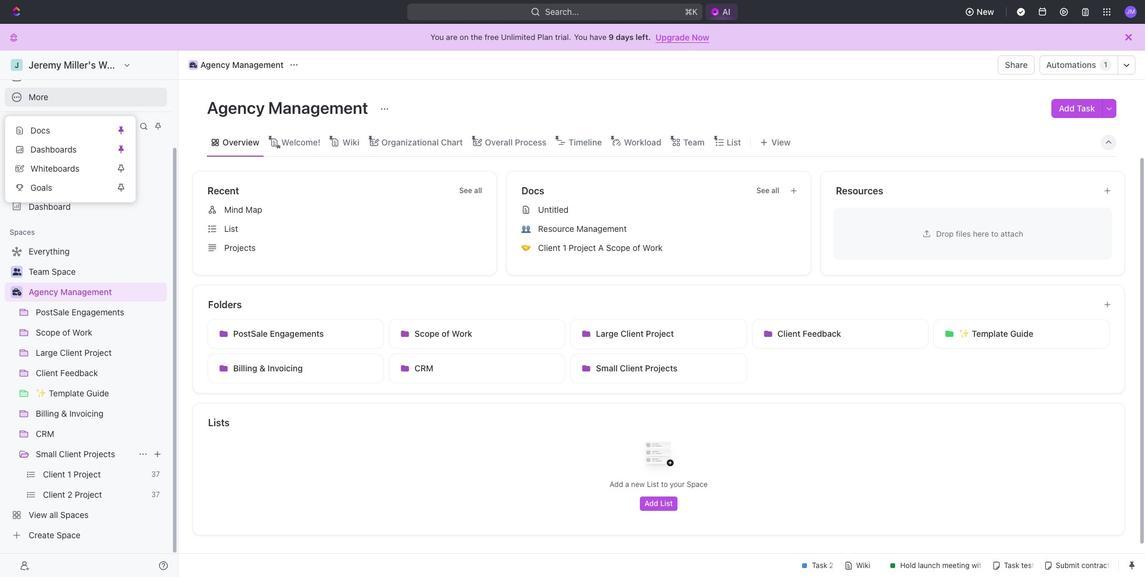 Task type: locate. For each thing, give the bounding box(es) containing it.
lists
[[208, 418, 230, 429]]

list down add a new list to your space
[[661, 500, 673, 508]]

1 horizontal spatial all
[[772, 186, 780, 195]]

template
[[972, 329, 1009, 339]]

all
[[475, 186, 482, 195], [772, 186, 780, 195]]

1 vertical spatial work
[[452, 329, 473, 339]]

dashboards up whiteboards
[[30, 144, 77, 155]]

scope of work
[[415, 329, 473, 339]]

1 horizontal spatial you
[[574, 32, 588, 42]]

dashboards link up more dropdown button
[[5, 67, 167, 87]]

1 vertical spatial dashboards
[[30, 144, 77, 155]]

work up crm button
[[452, 329, 473, 339]]

1 horizontal spatial wiki link
[[340, 134, 360, 151]]

of right a
[[633, 243, 641, 253]]

2 horizontal spatial project
[[646, 329, 674, 339]]

tree containing agency management
[[5, 242, 167, 545]]

scope right a
[[606, 243, 631, 253]]

2 see from the left
[[757, 186, 770, 195]]

add for add task
[[1060, 103, 1075, 113]]

mind map
[[224, 205, 262, 215]]

0 vertical spatial work
[[643, 243, 663, 253]]

share button
[[999, 56, 1036, 75]]

0 horizontal spatial 1
[[563, 243, 567, 253]]

to left your
[[662, 480, 668, 489]]

work
[[643, 243, 663, 253], [452, 329, 473, 339]]

see all button
[[455, 184, 487, 198], [752, 184, 785, 198]]

0 vertical spatial small
[[596, 363, 618, 374]]

project down 'favorites' button
[[29, 141, 56, 151]]

agency
[[201, 60, 230, 70], [207, 98, 265, 118], [29, 287, 58, 297]]

0 horizontal spatial see all
[[460, 186, 482, 195]]

1 horizontal spatial 1
[[1105, 60, 1108, 69]]

0 vertical spatial projects
[[224, 243, 256, 253]]

add for add a new list to your space
[[610, 480, 624, 489]]

1 horizontal spatial small client projects
[[596, 363, 678, 374]]

1 vertical spatial list link
[[203, 220, 492, 239]]

0 horizontal spatial all
[[475, 186, 482, 195]]

agency management link
[[186, 58, 287, 72], [29, 283, 165, 302]]

2 vertical spatial projects
[[84, 449, 115, 460]]

small client projects
[[596, 363, 678, 374], [36, 449, 115, 460]]

0 horizontal spatial agency management link
[[29, 283, 165, 302]]

untitled
[[539, 205, 569, 215]]

business time image
[[190, 62, 197, 68], [12, 289, 21, 296]]

1 vertical spatial project
[[569, 243, 596, 253]]

trial.
[[555, 32, 571, 42]]

1 vertical spatial of
[[442, 329, 450, 339]]

1 horizontal spatial list link
[[725, 134, 742, 151]]

overall process
[[485, 137, 547, 147]]

1 vertical spatial wiki link
[[5, 156, 167, 175]]

tree
[[5, 242, 167, 545]]

1 right automations
[[1105, 60, 1108, 69]]

new
[[632, 480, 645, 489]]

recent
[[208, 186, 239, 196]]

0 horizontal spatial of
[[442, 329, 450, 339]]

0 vertical spatial agency management link
[[186, 58, 287, 72]]

1 vertical spatial small client projects
[[36, 449, 115, 460]]

wiki right welcome! at the left of page
[[343, 137, 360, 147]]

add task
[[1060, 103, 1096, 113]]

timeline link
[[567, 134, 602, 151]]

project left a
[[569, 243, 596, 253]]

0 horizontal spatial see
[[460, 186, 473, 195]]

2 vertical spatial agency
[[29, 287, 58, 297]]

dashboards link up whiteboards
[[10, 140, 114, 159]]

small client projects inside small client projects button
[[596, 363, 678, 374]]

0 vertical spatial project
[[29, 141, 56, 151]]

1 horizontal spatial of
[[633, 243, 641, 253]]

automations
[[1047, 60, 1097, 70]]

you
[[431, 32, 444, 42], [574, 32, 588, 42]]

0 horizontal spatial scope
[[415, 329, 440, 339]]

upgrade now link
[[656, 32, 710, 42]]

1 vertical spatial agency management
[[207, 98, 372, 118]]

projects inside sidebar navigation
[[84, 449, 115, 460]]

project for large client project
[[646, 329, 674, 339]]

0 horizontal spatial wiki link
[[5, 156, 167, 175]]

1 vertical spatial agency management link
[[29, 283, 165, 302]]

agency inside sidebar navigation
[[29, 287, 58, 297]]

2 horizontal spatial projects
[[645, 363, 678, 374]]

0 horizontal spatial project
[[29, 141, 56, 151]]

1 vertical spatial small
[[36, 449, 57, 460]]

postsale engagements
[[233, 329, 324, 339]]

project down folders button in the bottom of the page
[[646, 329, 674, 339]]

1 vertical spatial business time image
[[12, 289, 21, 296]]

0 horizontal spatial add
[[610, 480, 624, 489]]

client inside tree
[[59, 449, 81, 460]]

0 horizontal spatial work
[[452, 329, 473, 339]]

dashboards inside sidebar navigation
[[29, 72, 75, 82]]

0 horizontal spatial wiki
[[29, 161, 45, 171]]

list right team
[[727, 137, 742, 147]]

add down add a new list to your space
[[645, 500, 659, 508]]

0 horizontal spatial business time image
[[12, 289, 21, 296]]

2 vertical spatial project
[[646, 329, 674, 339]]

0 vertical spatial list link
[[725, 134, 742, 151]]

days
[[616, 32, 634, 42]]

0 horizontal spatial see all button
[[455, 184, 487, 198]]

map
[[246, 205, 262, 215]]

process
[[515, 137, 547, 147]]

projects
[[224, 243, 256, 253], [645, 363, 678, 374], [84, 449, 115, 460]]

see for second see all button from right
[[460, 186, 473, 195]]

dashboards link
[[5, 67, 167, 87], [10, 140, 114, 159]]

are
[[446, 32, 458, 42]]

0 horizontal spatial you
[[431, 32, 444, 42]]

you left have
[[574, 32, 588, 42]]

1 horizontal spatial wiki
[[343, 137, 360, 147]]

1 vertical spatial add
[[610, 480, 624, 489]]

you left are
[[431, 32, 444, 42]]

1 see all from the left
[[460, 186, 482, 195]]

0 vertical spatial add
[[1060, 103, 1075, 113]]

client 1 project a scope of work
[[539, 243, 663, 253]]

overview
[[223, 137, 260, 147]]

a
[[599, 243, 604, 253]]

billing
[[233, 363, 257, 374]]

add left a
[[610, 480, 624, 489]]

wiki up ‎task
[[29, 161, 45, 171]]

no lists icon. image
[[635, 433, 683, 480]]

0 horizontal spatial small client projects
[[36, 449, 115, 460]]

1 vertical spatial wiki
[[29, 161, 45, 171]]

project notes
[[29, 141, 81, 151]]

0 vertical spatial business time image
[[190, 62, 197, 68]]

engagements
[[270, 329, 324, 339]]

timeline
[[569, 137, 602, 147]]

scope inside button
[[415, 329, 440, 339]]

2
[[48, 181, 53, 191]]

add inside add task button
[[1060, 103, 1075, 113]]

add list
[[645, 500, 673, 508]]

management
[[232, 60, 284, 70], [268, 98, 368, 118], [577, 224, 627, 234], [60, 287, 112, 297]]

organizational
[[382, 137, 439, 147]]

list
[[727, 137, 742, 147], [224, 224, 238, 234], [647, 480, 660, 489], [661, 500, 673, 508]]

whiteboards link
[[10, 159, 114, 178]]

dashboards for 'dashboards' link to the bottom
[[30, 144, 77, 155]]

now
[[692, 32, 710, 42]]

0 vertical spatial dashboards
[[29, 72, 75, 82]]

0 vertical spatial docs
[[30, 125, 50, 135]]

1 horizontal spatial projects
[[224, 243, 256, 253]]

0 horizontal spatial small
[[36, 449, 57, 460]]

1 horizontal spatial work
[[643, 243, 663, 253]]

1 horizontal spatial see all button
[[752, 184, 785, 198]]

scope up crm
[[415, 329, 440, 339]]

1 vertical spatial projects
[[645, 363, 678, 374]]

list down mind
[[224, 224, 238, 234]]

docs up 'untitled'
[[522, 186, 545, 196]]

crm
[[415, 363, 434, 374]]

2 vertical spatial agency management
[[29, 287, 112, 297]]

2 horizontal spatial add
[[1060, 103, 1075, 113]]

work down untitled link
[[643, 243, 663, 253]]

sidebar navigation
[[0, 51, 178, 578]]

1 horizontal spatial see
[[757, 186, 770, 195]]

1 see from the left
[[460, 186, 473, 195]]

upgrade
[[656, 32, 690, 42]]

agency management
[[201, 60, 284, 70], [207, 98, 372, 118], [29, 287, 112, 297]]

1 down resource
[[563, 243, 567, 253]]

small client projects button
[[571, 354, 748, 384]]

1 horizontal spatial to
[[992, 229, 999, 238]]

see for first see all button from right
[[757, 186, 770, 195]]

0 vertical spatial to
[[992, 229, 999, 238]]

0 horizontal spatial projects
[[84, 449, 115, 460]]

of up crm button
[[442, 329, 450, 339]]

1 horizontal spatial business time image
[[190, 62, 197, 68]]

add a new list to your space
[[610, 480, 708, 489]]

2 see all button from the left
[[752, 184, 785, 198]]

add left "task"
[[1060, 103, 1075, 113]]

see all
[[460, 186, 482, 195], [757, 186, 780, 195]]

docs up the project notes
[[30, 125, 50, 135]]

wiki link right welcome! at the left of page
[[340, 134, 360, 151]]

add inside add list button
[[645, 500, 659, 508]]

new button
[[961, 2, 1002, 21]]

0 horizontal spatial list link
[[203, 220, 492, 239]]

folders button
[[208, 298, 1095, 312]]

a
[[626, 480, 630, 489]]

project inside button
[[646, 329, 674, 339]]

new
[[977, 7, 995, 17]]

1 horizontal spatial small
[[596, 363, 618, 374]]

of
[[633, 243, 641, 253], [442, 329, 450, 339]]

1 horizontal spatial see all
[[757, 186, 780, 195]]

2 vertical spatial add
[[645, 500, 659, 508]]

feedback
[[803, 329, 842, 339]]

0 vertical spatial small client projects
[[596, 363, 678, 374]]

docs link
[[10, 121, 114, 140]]

projects link
[[203, 239, 492, 258]]

0 vertical spatial scope
[[606, 243, 631, 253]]

dashboards for 'dashboards' link to the top
[[29, 72, 75, 82]]

workload
[[624, 137, 662, 147]]

1 horizontal spatial project
[[569, 243, 596, 253]]

1 vertical spatial docs
[[522, 186, 545, 196]]

to right here
[[992, 229, 999, 238]]

0 vertical spatial 1
[[1105, 60, 1108, 69]]

wiki link up ‎task 2 link
[[5, 156, 167, 175]]

mind
[[224, 205, 243, 215]]

large client project
[[596, 329, 674, 339]]

1 vertical spatial scope
[[415, 329, 440, 339]]

1 horizontal spatial add
[[645, 500, 659, 508]]

1 vertical spatial to
[[662, 480, 668, 489]]

to
[[992, 229, 999, 238], [662, 480, 668, 489]]

favorites button
[[5, 119, 53, 134]]

dashboards up more
[[29, 72, 75, 82]]



Task type: describe. For each thing, give the bounding box(es) containing it.
notes
[[58, 141, 81, 151]]

client inside button
[[778, 329, 801, 339]]

1 vertical spatial 1
[[563, 243, 567, 253]]

goals link
[[10, 178, 114, 198]]

folders
[[208, 300, 242, 310]]

on
[[460, 32, 469, 42]]

‎task 2
[[29, 181, 53, 191]]

0 vertical spatial of
[[633, 243, 641, 253]]

organizational chart
[[382, 137, 463, 147]]

billing & invoicing button
[[208, 354, 384, 384]]

organizational chart link
[[379, 134, 463, 151]]

untitled link
[[517, 201, 806, 220]]

invoicing
[[268, 363, 303, 374]]

🤝
[[522, 243, 531, 252]]

welcome! link
[[279, 134, 321, 151]]

overall process link
[[483, 134, 547, 151]]

wiki inside sidebar navigation
[[29, 161, 45, 171]]

crm button
[[389, 354, 566, 384]]

add task button
[[1052, 99, 1103, 118]]

add list button
[[640, 497, 678, 511]]

small inside sidebar navigation
[[36, 449, 57, 460]]

work inside button
[[452, 329, 473, 339]]

dashboard
[[29, 201, 71, 212]]

0 horizontal spatial to
[[662, 480, 668, 489]]

client feedback button
[[752, 319, 929, 349]]

tree inside sidebar navigation
[[5, 242, 167, 545]]

1 all from the left
[[475, 186, 482, 195]]

the
[[471, 32, 483, 42]]

0 vertical spatial dashboards link
[[5, 67, 167, 87]]

team
[[684, 137, 705, 147]]

resources button
[[836, 184, 1095, 198]]

drop files here to attach
[[937, 229, 1024, 238]]

more
[[29, 92, 48, 102]]

favorites
[[10, 122, 41, 131]]

your
[[670, 480, 685, 489]]

list inside button
[[661, 500, 673, 508]]

lists button
[[208, 416, 1111, 430]]

share
[[1006, 60, 1029, 70]]

1 vertical spatial dashboards link
[[10, 140, 114, 159]]

task
[[1078, 103, 1096, 113]]

team link
[[681, 134, 705, 151]]

space
[[687, 480, 708, 489]]

list right new
[[647, 480, 660, 489]]

files
[[957, 229, 972, 238]]

&
[[260, 363, 266, 374]]

small client projects inside small client projects link
[[36, 449, 115, 460]]

1 horizontal spatial scope
[[606, 243, 631, 253]]

goals
[[30, 183, 52, 193]]

projects inside button
[[645, 363, 678, 374]]

of inside button
[[442, 329, 450, 339]]

welcome!
[[282, 137, 321, 147]]

1 vertical spatial agency
[[207, 98, 265, 118]]

resource
[[539, 224, 575, 234]]

attach
[[1001, 229, 1024, 238]]

project inside sidebar navigation
[[29, 141, 56, 151]]

resources
[[837, 186, 884, 196]]

agency management link inside tree
[[29, 283, 165, 302]]

0 vertical spatial wiki
[[343, 137, 360, 147]]

free
[[485, 32, 499, 42]]

dashboard link
[[5, 197, 167, 216]]

0 vertical spatial agency
[[201, 60, 230, 70]]

✨ template guide
[[960, 329, 1034, 339]]

postsale
[[233, 329, 268, 339]]

project notes link
[[5, 136, 167, 155]]

1 horizontal spatial docs
[[522, 186, 545, 196]]

9
[[609, 32, 614, 42]]

1 horizontal spatial agency management link
[[186, 58, 287, 72]]

scope of work button
[[389, 319, 566, 349]]

0 vertical spatial agency management
[[201, 60, 284, 70]]

‎task
[[29, 181, 46, 191]]

add for add list
[[645, 500, 659, 508]]

have
[[590, 32, 607, 42]]

small inside button
[[596, 363, 618, 374]]

postsale engagements button
[[208, 319, 384, 349]]

resource management
[[539, 224, 627, 234]]

plan
[[538, 32, 553, 42]]

business time image inside sidebar navigation
[[12, 289, 21, 296]]

search...
[[546, 7, 580, 17]]

large
[[596, 329, 619, 339]]

management inside sidebar navigation
[[60, 287, 112, 297]]

‎task 2 link
[[5, 177, 167, 196]]

guide
[[1011, 329, 1034, 339]]

0 horizontal spatial docs
[[30, 125, 50, 135]]

left.
[[636, 32, 651, 42]]

small client projects link
[[36, 445, 134, 464]]

chart
[[441, 137, 463, 147]]

2 all from the left
[[772, 186, 780, 195]]

spaces
[[10, 228, 35, 237]]

whiteboards
[[30, 164, 80, 174]]

workload link
[[622, 134, 662, 151]]

2 see all from the left
[[757, 186, 780, 195]]

you are on the free unlimited plan trial. you have 9 days left. upgrade now
[[431, 32, 710, 42]]

1 you from the left
[[431, 32, 444, 42]]

here
[[974, 229, 990, 238]]

client feedback
[[778, 329, 842, 339]]

large client project button
[[571, 319, 748, 349]]

overview link
[[220, 134, 260, 151]]

more button
[[5, 88, 167, 107]]

project for client 1 project a scope of work
[[569, 243, 596, 253]]

0 vertical spatial wiki link
[[340, 134, 360, 151]]

agency management inside tree
[[29, 287, 112, 297]]

1 see all button from the left
[[455, 184, 487, 198]]

billing & invoicing
[[233, 363, 303, 374]]

overall
[[485, 137, 513, 147]]

✨
[[960, 329, 970, 339]]

2 you from the left
[[574, 32, 588, 42]]



Task type: vqa. For each thing, say whether or not it's contained in the screenshot.
Scope of Work button on the left of the page
yes



